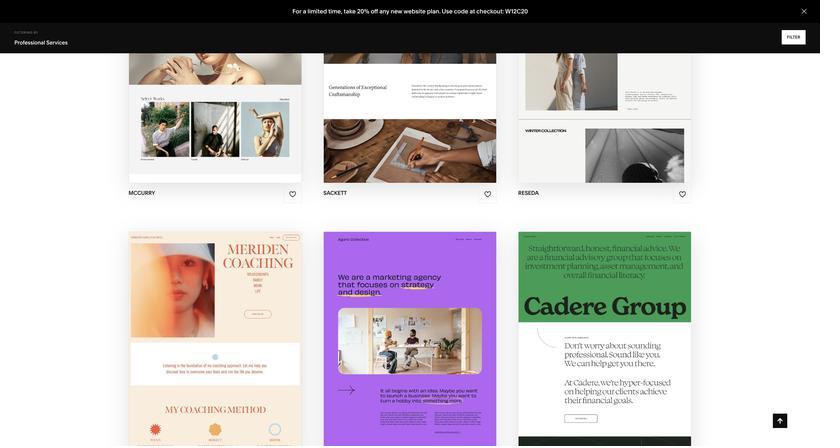 Task type: vqa. For each thing, say whether or not it's contained in the screenshot.
"Products" button at the top of the page
no



Task type: describe. For each thing, give the bounding box(es) containing it.
website
[[404, 8, 426, 15]]

a
[[303, 8, 306, 15]]

preview mccurry link
[[184, 63, 247, 81]]

filtering
[[14, 31, 33, 34]]

1 vertical spatial cadere
[[607, 347, 633, 355]]

start with agaro
[[375, 334, 438, 342]]

sackett image
[[324, 0, 496, 183]]

start for start with cadere
[[569, 334, 589, 342]]

filtering by
[[14, 31, 38, 34]]

preview cadere link
[[577, 342, 633, 360]]

at
[[470, 8, 475, 15]]

sackett inside "button"
[[412, 55, 441, 63]]

with for sackett
[[394, 55, 410, 63]]

agaro image
[[324, 232, 496, 447]]

start for start with agaro
[[375, 334, 395, 342]]

1 vertical spatial sackett
[[411, 68, 440, 75]]

add reseda to your favorites list image
[[679, 191, 686, 198]]

mccurry image
[[129, 0, 302, 183]]

time,
[[328, 8, 342, 15]]

services
[[46, 39, 68, 46]]

start with meriden
[[177, 334, 246, 342]]

take
[[344, 8, 356, 15]]

start with agaro button
[[375, 329, 445, 347]]

filter button
[[782, 30, 806, 45]]

for a limited time, take 20% off any new website plan. use code at checkout: w12c20
[[292, 8, 528, 15]]

cadere inside button
[[608, 334, 635, 342]]

meriden image
[[129, 232, 302, 447]]

meriden inside button
[[217, 334, 246, 342]]

new
[[391, 8, 402, 15]]

preview for preview reseda
[[577, 68, 606, 75]]

preview agaro
[[383, 347, 437, 355]]

checkout:
[[476, 8, 504, 15]]

preview mccurry
[[184, 68, 247, 75]]

with for agaro
[[396, 334, 413, 342]]

2 vertical spatial reseda
[[518, 190, 539, 197]]

start with sackett
[[372, 55, 441, 63]]

preview for preview mccurry
[[184, 68, 212, 75]]

preview for preview agaro
[[383, 347, 412, 355]]

filter
[[787, 35, 801, 40]]

reseda image
[[519, 0, 691, 183]]

start for start with meriden
[[177, 334, 197, 342]]

start with mccurry
[[176, 55, 248, 63]]

limited
[[308, 8, 327, 15]]

reseda inside start with reseda button
[[609, 55, 634, 63]]

add mccurry to your favorites list image
[[289, 191, 297, 198]]

1 vertical spatial agaro
[[413, 347, 437, 355]]

preview agaro link
[[383, 342, 437, 360]]

preview sackett link
[[381, 63, 440, 81]]

2 vertical spatial mccurry
[[129, 190, 155, 197]]



Task type: locate. For each thing, give the bounding box(es) containing it.
start with mccurry button
[[176, 50, 255, 68]]

start with sackett button
[[372, 50, 448, 68]]

2 vertical spatial sackett
[[324, 190, 347, 197]]

preview for preview cadere
[[577, 347, 605, 355]]

with inside "button"
[[394, 55, 410, 63]]

reseda
[[609, 55, 634, 63], [607, 68, 633, 75], [518, 190, 539, 197]]

cadere
[[608, 334, 635, 342], [607, 347, 633, 355]]

start for start with mccurry
[[176, 55, 195, 63]]

start up preview cadere
[[569, 334, 589, 342]]

start for start with reseda
[[569, 55, 589, 63]]

start up the "preview agaro"
[[375, 334, 395, 342]]

preview sackett
[[381, 68, 440, 75]]

start with cadere
[[569, 334, 635, 342]]

with up preview sackett
[[394, 55, 410, 63]]

preview down start with meriden
[[185, 347, 214, 355]]

start up preview sackett
[[372, 55, 392, 63]]

reseda inside preview reseda link
[[607, 68, 633, 75]]

preview meriden
[[185, 347, 245, 355]]

0 vertical spatial mccurry
[[215, 55, 248, 63]]

with
[[590, 55, 607, 63], [197, 55, 214, 63], [394, 55, 410, 63], [198, 334, 215, 342], [396, 334, 413, 342], [590, 334, 607, 342]]

off
[[371, 8, 378, 15]]

0 vertical spatial meriden
[[217, 334, 246, 342]]

agaro
[[415, 334, 438, 342], [413, 347, 437, 355]]

cadere down start with cadere at the right bottom
[[607, 347, 633, 355]]

preview down "start with sackett"
[[381, 68, 409, 75]]

meriden down start with meriden
[[216, 347, 245, 355]]

w12c20
[[505, 8, 528, 15]]

any
[[379, 8, 389, 15]]

with up the "preview agaro"
[[396, 334, 413, 342]]

with up preview meriden
[[198, 334, 215, 342]]

mccurry
[[215, 55, 248, 63], [214, 68, 247, 75], [129, 190, 155, 197]]

preview reseda link
[[577, 63, 633, 81]]

0 vertical spatial cadere
[[608, 334, 635, 342]]

start up preview meriden
[[177, 334, 197, 342]]

start up 'preview mccurry' in the left top of the page
[[176, 55, 195, 63]]

1 vertical spatial meriden
[[216, 347, 245, 355]]

agaro inside button
[[415, 334, 438, 342]]

with up 'preview mccurry' in the left top of the page
[[197, 55, 214, 63]]

add sackett to your favorites list image
[[484, 191, 491, 198]]

cadere up preview cadere
[[608, 334, 635, 342]]

back to top image
[[777, 418, 784, 425]]

for
[[292, 8, 301, 15]]

meriden inside 'link'
[[216, 347, 245, 355]]

start with reseda
[[569, 55, 634, 63]]

start for start with sackett
[[372, 55, 392, 63]]

with for mccurry
[[197, 55, 214, 63]]

with for cadere
[[590, 334, 607, 342]]

preview down start with cadere at the right bottom
[[577, 347, 605, 355]]

start with cadere button
[[569, 329, 641, 347]]

with up preview reseda
[[590, 55, 607, 63]]

with for meriden
[[198, 334, 215, 342]]

0 vertical spatial sackett
[[412, 55, 441, 63]]

preview for preview sackett
[[381, 68, 409, 75]]

cadere image
[[519, 232, 691, 447]]

code
[[454, 8, 468, 15]]

meriden
[[217, 334, 246, 342], [216, 347, 245, 355]]

agaro down the start with agaro
[[413, 347, 437, 355]]

agaro up the "preview agaro"
[[415, 334, 438, 342]]

preview down the start with agaro
[[383, 347, 412, 355]]

with up preview cadere
[[590, 334, 607, 342]]

start
[[569, 55, 589, 63], [176, 55, 195, 63], [372, 55, 392, 63], [177, 334, 197, 342], [375, 334, 395, 342], [569, 334, 589, 342]]

plan.
[[427, 8, 441, 15]]

preview meriden link
[[185, 342, 245, 360]]

1 vertical spatial mccurry
[[214, 68, 247, 75]]

preview down start with mccurry
[[184, 68, 212, 75]]

0 vertical spatial reseda
[[609, 55, 634, 63]]

sackett
[[412, 55, 441, 63], [411, 68, 440, 75], [324, 190, 347, 197]]

meriden up preview meriden
[[217, 334, 246, 342]]

start inside "button"
[[372, 55, 392, 63]]

preview down start with reseda
[[577, 68, 606, 75]]

preview cadere
[[577, 347, 633, 355]]

0 vertical spatial agaro
[[415, 334, 438, 342]]

preview inside 'link'
[[185, 347, 214, 355]]

preview
[[577, 68, 606, 75], [184, 68, 212, 75], [381, 68, 409, 75], [185, 347, 214, 355], [383, 347, 412, 355], [577, 347, 605, 355]]

mccurry inside button
[[215, 55, 248, 63]]

1 vertical spatial reseda
[[607, 68, 633, 75]]

with for reseda
[[590, 55, 607, 63]]

start up preview reseda
[[569, 55, 589, 63]]

start with reseda button
[[569, 50, 641, 68]]

use
[[442, 8, 453, 15]]

preview for preview meriden
[[185, 347, 214, 355]]

by
[[34, 31, 38, 34]]

professional services
[[14, 39, 68, 46]]

20%
[[357, 8, 369, 15]]

preview reseda
[[577, 68, 633, 75]]

start with meriden button
[[177, 329, 253, 347]]

professional
[[14, 39, 45, 46]]



